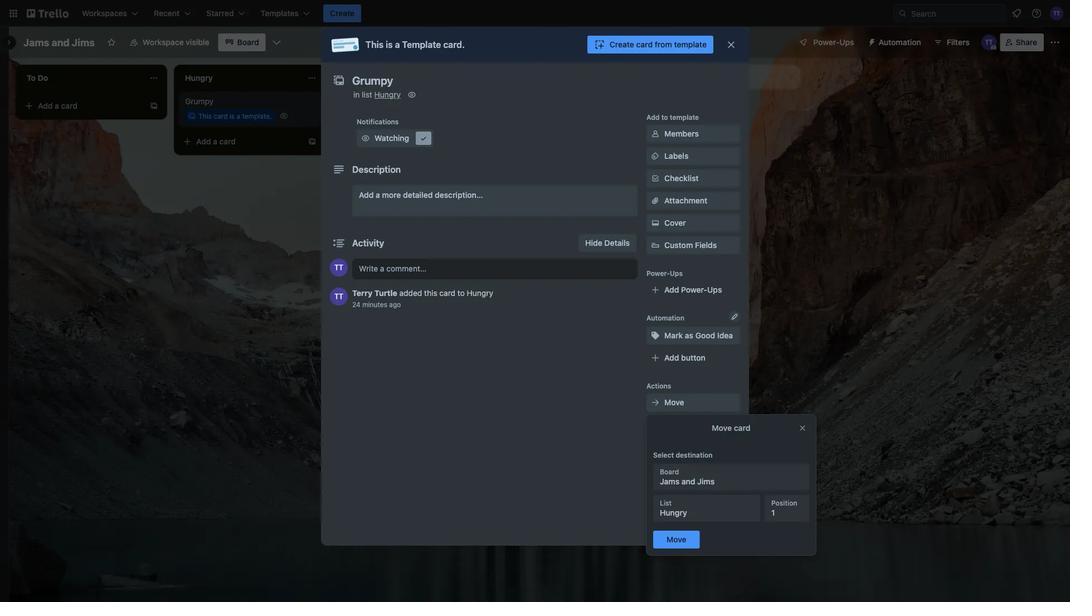Task type: describe. For each thing, give the bounding box(es) containing it.
add button
[[665, 353, 706, 363]]

this card is a template.
[[199, 112, 272, 120]]

description
[[352, 164, 401, 175]]

create button
[[323, 4, 361, 22]]

jams and jims
[[23, 36, 95, 48]]

share for the top share button
[[1017, 38, 1038, 47]]

fields
[[695, 241, 717, 250]]

card.
[[444, 39, 465, 50]]

attachment button
[[647, 192, 741, 210]]

to inside terry turtle added this card to hungry 24 minutes ago
[[458, 289, 465, 298]]

add to template
[[647, 113, 699, 121]]

and inside board name text box
[[52, 36, 70, 48]]

create card from template
[[610, 40, 707, 49]]

actions
[[647, 382, 672, 390]]

terry turtle added this card to hungry 24 minutes ago
[[352, 289, 494, 308]]

delete
[[665, 492, 689, 501]]

custom fields button
[[647, 240, 741, 251]]

from inside button
[[655, 40, 673, 49]]

0 horizontal spatial terry turtle (terryturtle) image
[[330, 288, 348, 306]]

button
[[682, 353, 706, 363]]

sm image for hide from list
[[650, 469, 661, 480]]

hide from list
[[665, 470, 714, 479]]

list
[[660, 499, 672, 507]]

and inside board jams and jims
[[682, 477, 696, 486]]

added
[[400, 289, 422, 298]]

open information menu image
[[1032, 8, 1043, 19]]

sm image for delete
[[650, 491, 661, 503]]

0 vertical spatial hungry
[[375, 90, 401, 99]]

members link
[[647, 125, 741, 143]]

sm image right hungry link
[[407, 89, 418, 100]]

search image
[[899, 9, 908, 18]]

position 1
[[772, 499, 798, 518]]

sm image for checklist
[[650, 173, 661, 184]]

0 horizontal spatial template
[[402, 39, 441, 50]]

sm image for members
[[650, 128, 661, 139]]

automation button
[[864, 33, 928, 51]]

power-ups button
[[792, 33, 861, 51]]

sm image inside mark as good idea button
[[650, 330, 661, 341]]

add a more detailed description…
[[359, 190, 483, 200]]

in
[[354, 90, 360, 99]]

jams inside board name text box
[[23, 36, 49, 48]]

hide for hide from list
[[665, 470, 682, 479]]

terry
[[352, 289, 373, 298]]

board jams and jims
[[660, 468, 715, 486]]

template inside create card from template button
[[675, 40, 707, 49]]

attachment
[[665, 196, 708, 205]]

1
[[772, 508, 776, 518]]

select
[[654, 451, 674, 459]]

template inside button
[[665, 443, 699, 452]]

jams inside board jams and jims
[[660, 477, 680, 486]]

description…
[[435, 190, 483, 200]]

2 horizontal spatial add a card button
[[337, 97, 462, 115]]

minutes
[[363, 301, 388, 308]]

add a card button for create from template… icon to the right
[[178, 133, 303, 151]]

hungry inside terry turtle added this card to hungry 24 minutes ago
[[467, 289, 494, 298]]

labels
[[665, 151, 689, 161]]

jims inside board name text box
[[72, 36, 95, 48]]

0 horizontal spatial automation
[[647, 314, 685, 322]]

add inside button
[[665, 353, 680, 363]]

board for board
[[237, 38, 259, 47]]

hide details
[[586, 238, 630, 248]]

power- inside "link"
[[682, 285, 708, 294]]

grumpy link
[[185, 96, 315, 107]]

labels link
[[647, 147, 741, 165]]

this
[[425, 289, 438, 298]]

checklist
[[665, 174, 699, 183]]

delete link
[[647, 488, 741, 506]]

0 notifications image
[[1011, 7, 1024, 20]]

as
[[685, 331, 694, 340]]

Write a comment text field
[[352, 259, 638, 279]]

share for the bottom share button
[[665, 515, 686, 524]]

2 vertical spatial hungry
[[660, 508, 688, 518]]

automation inside button
[[879, 38, 922, 47]]

turtle
[[375, 289, 398, 298]]

Search field
[[908, 5, 1006, 22]]

mark as good idea button
[[647, 327, 741, 345]]

1 vertical spatial share button
[[647, 510, 741, 528]]

card inside create card from template button
[[637, 40, 653, 49]]

1 vertical spatial template
[[670, 113, 699, 121]]

ups inside "link"
[[708, 285, 722, 294]]

sm image for move
[[650, 397, 661, 408]]

1 vertical spatial from
[[684, 470, 701, 479]]

add power-ups
[[665, 285, 722, 294]]

mark
[[665, 331, 683, 340]]

add a more detailed description… link
[[352, 185, 638, 216]]

0 vertical spatial share button
[[1001, 33, 1045, 51]]

list inside hide from list link
[[703, 470, 714, 479]]

this for this is a template card.
[[366, 39, 384, 50]]

cover link
[[647, 214, 741, 232]]

sm image for cover
[[650, 218, 661, 229]]

visible
[[186, 38, 209, 47]]



Task type: locate. For each thing, give the bounding box(es) containing it.
sm image left labels
[[650, 151, 661, 162]]

None text field
[[347, 70, 715, 90]]

is up hungry link
[[386, 39, 393, 50]]

0 vertical spatial create
[[330, 9, 355, 18]]

1 vertical spatial to
[[458, 289, 465, 298]]

0 horizontal spatial jims
[[72, 36, 95, 48]]

1 horizontal spatial power-
[[682, 285, 708, 294]]

cover
[[665, 218, 686, 228]]

0 vertical spatial move
[[665, 398, 685, 407]]

0 horizontal spatial and
[[52, 36, 70, 48]]

hungry link
[[375, 90, 401, 99]]

sm image
[[864, 33, 879, 49], [407, 89, 418, 100], [650, 151, 661, 162], [650, 173, 661, 184], [650, 218, 661, 229], [650, 330, 661, 341], [650, 397, 661, 408], [650, 442, 661, 453], [650, 469, 661, 480]]

star or unstar board image
[[107, 38, 116, 47]]

1 vertical spatial this
[[199, 112, 212, 120]]

hungry
[[375, 90, 401, 99], [467, 289, 494, 298], [660, 508, 688, 518]]

1 horizontal spatial is
[[386, 39, 393, 50]]

ups inside "button"
[[840, 38, 855, 47]]

detailed
[[403, 190, 433, 200]]

customize views image
[[271, 37, 283, 48]]

sm image down copy image at the bottom of the page
[[650, 442, 661, 453]]

sm image inside delete link
[[650, 491, 661, 503]]

members
[[665, 129, 699, 138]]

automation
[[879, 38, 922, 47], [647, 314, 685, 322]]

copy image
[[650, 419, 661, 431]]

hide inside hide details link
[[586, 238, 603, 248]]

mark as good idea
[[665, 331, 734, 340]]

0 vertical spatial template
[[675, 40, 707, 49]]

1 vertical spatial move
[[712, 424, 732, 433]]

0 horizontal spatial this
[[199, 112, 212, 120]]

1 horizontal spatial from
[[684, 470, 701, 479]]

0 horizontal spatial hide
[[586, 238, 603, 248]]

2 horizontal spatial hungry
[[660, 508, 688, 518]]

filters
[[947, 38, 970, 47]]

to right this at the left top
[[458, 289, 465, 298]]

create for create card from template
[[610, 40, 635, 49]]

and up delete link
[[682, 477, 696, 486]]

template up the hide from list
[[665, 443, 699, 452]]

move
[[665, 398, 685, 407], [712, 424, 732, 433]]

list
[[362, 90, 372, 99], [703, 470, 714, 479]]

add a card button
[[20, 97, 145, 115], [337, 97, 462, 115], [178, 133, 303, 151]]

sm image for watching
[[360, 133, 371, 144]]

sm image down add to template
[[650, 128, 661, 139]]

this up in list hungry
[[366, 39, 384, 50]]

sm image right power-ups "button"
[[864, 33, 879, 49]]

1 horizontal spatial and
[[682, 477, 696, 486]]

0 horizontal spatial hungry
[[375, 90, 401, 99]]

1 horizontal spatial share
[[1017, 38, 1038, 47]]

checklist link
[[647, 170, 741, 187]]

0 horizontal spatial jams
[[23, 36, 49, 48]]

0 vertical spatial power-
[[814, 38, 840, 47]]

0 vertical spatial and
[[52, 36, 70, 48]]

list down destination at the right bottom
[[703, 470, 714, 479]]

2 horizontal spatial ups
[[840, 38, 855, 47]]

card inside terry turtle added this card to hungry 24 minutes ago
[[440, 289, 456, 298]]

0 horizontal spatial is
[[230, 112, 235, 120]]

move link
[[647, 394, 741, 412]]

1 horizontal spatial create from template… image
[[308, 137, 317, 146]]

1 vertical spatial and
[[682, 477, 696, 486]]

sm image inside checklist link
[[650, 173, 661, 184]]

hide left details
[[586, 238, 603, 248]]

move card
[[712, 424, 751, 433]]

1 vertical spatial jims
[[698, 477, 715, 486]]

1 horizontal spatial hungry
[[467, 289, 494, 298]]

details
[[605, 238, 630, 248]]

switch to… image
[[8, 8, 19, 19]]

1 horizontal spatial add a card button
[[178, 133, 303, 151]]

card
[[637, 40, 653, 49], [61, 101, 78, 110], [378, 101, 394, 110], [214, 112, 228, 120], [219, 137, 236, 146], [440, 289, 456, 298], [734, 424, 751, 433]]

jams
[[23, 36, 49, 48], [660, 477, 680, 486]]

workspace
[[143, 38, 184, 47]]

create for create
[[330, 9, 355, 18]]

list hungry
[[660, 499, 688, 518]]

ups up add power-ups
[[670, 269, 683, 277]]

1 horizontal spatial template
[[665, 443, 699, 452]]

watching button
[[357, 129, 434, 147]]

automation up mark
[[647, 314, 685, 322]]

board link
[[218, 33, 266, 51]]

0 vertical spatial list
[[362, 90, 372, 99]]

sm image inside "labels" link
[[650, 151, 661, 162]]

0 horizontal spatial board
[[237, 38, 259, 47]]

share down "list"
[[665, 515, 686, 524]]

power-ups
[[814, 38, 855, 47], [647, 269, 683, 277]]

24
[[352, 301, 361, 308]]

power-ups inside "button"
[[814, 38, 855, 47]]

Board name text field
[[18, 33, 100, 51]]

hide inside hide from list link
[[665, 470, 682, 479]]

0 vertical spatial board
[[237, 38, 259, 47]]

1 vertical spatial terry turtle (terryturtle) image
[[330, 288, 348, 306]]

filters button
[[931, 33, 974, 51]]

0 vertical spatial hide
[[586, 238, 603, 248]]

1 horizontal spatial board
[[660, 468, 679, 476]]

list right in
[[362, 90, 372, 99]]

0 horizontal spatial power-
[[647, 269, 670, 277]]

sm image inside cover link
[[650, 218, 661, 229]]

1 horizontal spatial this
[[366, 39, 384, 50]]

0 vertical spatial terry turtle (terryturtle) image
[[982, 35, 998, 50]]

0 horizontal spatial create
[[330, 9, 355, 18]]

template
[[402, 39, 441, 50], [665, 443, 699, 452]]

custom fields
[[665, 241, 717, 250]]

terry turtle (terryturtle) image
[[982, 35, 998, 50], [330, 288, 348, 306]]

share
[[1017, 38, 1038, 47], [665, 515, 686, 524]]

grumpy
[[185, 97, 214, 106]]

0 vertical spatial create from template… image
[[149, 102, 158, 110]]

2 vertical spatial power-
[[682, 285, 708, 294]]

1 horizontal spatial hide
[[665, 470, 682, 479]]

jims inside board jams and jims
[[698, 477, 715, 486]]

this down grumpy
[[199, 112, 212, 120]]

this
[[366, 39, 384, 50], [199, 112, 212, 120]]

sm image left mark
[[650, 330, 661, 341]]

watching
[[375, 134, 409, 143]]

0 vertical spatial automation
[[879, 38, 922, 47]]

1 vertical spatial list
[[703, 470, 714, 479]]

0 horizontal spatial from
[[655, 40, 673, 49]]

workspace visible button
[[123, 33, 216, 51]]

in list hungry
[[354, 90, 401, 99]]

terry turtle (terryturtle) image left 24
[[330, 288, 348, 306]]

ups down fields
[[708, 285, 722, 294]]

activity
[[352, 238, 385, 248]]

ups
[[840, 38, 855, 47], [670, 269, 683, 277], [708, 285, 722, 294]]

1 horizontal spatial power-ups
[[814, 38, 855, 47]]

board for board jams and jims
[[660, 468, 679, 476]]

share button down delete link
[[647, 510, 741, 528]]

1 vertical spatial create
[[610, 40, 635, 49]]

move for move
[[665, 398, 685, 407]]

sm image for automation
[[864, 33, 879, 49]]

jims left star or unstar board image
[[72, 36, 95, 48]]

0 vertical spatial jims
[[72, 36, 95, 48]]

to
[[662, 113, 669, 121], [458, 289, 465, 298]]

is down grumpy link
[[230, 112, 235, 120]]

good
[[696, 331, 716, 340]]

sm image inside move link
[[650, 397, 661, 408]]

template.
[[242, 112, 272, 120]]

idea
[[718, 331, 734, 340]]

template
[[675, 40, 707, 49], [670, 113, 699, 121]]

custom
[[665, 241, 693, 250]]

24 minutes ago link
[[352, 301, 401, 308]]

sm image for template
[[650, 442, 661, 453]]

hide
[[586, 238, 603, 248], [665, 470, 682, 479]]

workspace visible
[[143, 38, 209, 47]]

add a card button for the leftmost create from template… icon
[[20, 97, 145, 115]]

1 vertical spatial terry turtle (terryturtle) image
[[330, 259, 348, 277]]

1 vertical spatial template
[[665, 443, 699, 452]]

1 vertical spatial power-
[[647, 269, 670, 277]]

0 vertical spatial share
[[1017, 38, 1038, 47]]

2 vertical spatial ups
[[708, 285, 722, 294]]

ago
[[389, 301, 401, 308]]

sm image
[[650, 128, 661, 139], [360, 133, 371, 144], [418, 133, 429, 144], [650, 491, 661, 503]]

1 horizontal spatial jams
[[660, 477, 680, 486]]

0 vertical spatial to
[[662, 113, 669, 121]]

hide from list link
[[647, 466, 741, 484]]

0 horizontal spatial ups
[[670, 269, 683, 277]]

0 vertical spatial is
[[386, 39, 393, 50]]

1 horizontal spatial automation
[[879, 38, 922, 47]]

0 horizontal spatial to
[[458, 289, 465, 298]]

1 horizontal spatial jims
[[698, 477, 715, 486]]

None submit
[[654, 531, 700, 549]]

automation down the search image
[[879, 38, 922, 47]]

create inside button
[[330, 9, 355, 18]]

0 horizontal spatial power-ups
[[647, 269, 683, 277]]

sm image inside template button
[[650, 442, 661, 453]]

board
[[237, 38, 259, 47], [660, 468, 679, 476]]

template left 'card.'
[[402, 39, 441, 50]]

primary element
[[0, 0, 1071, 27]]

1 vertical spatial hide
[[665, 470, 682, 479]]

board inside board jams and jims
[[660, 468, 679, 476]]

1 horizontal spatial share button
[[1001, 33, 1045, 51]]

sm image left delete
[[650, 491, 661, 503]]

board left customize views icon
[[237, 38, 259, 47]]

position
[[772, 499, 798, 507]]

move up template button
[[712, 424, 732, 433]]

1 horizontal spatial ups
[[708, 285, 722, 294]]

sm image for labels
[[650, 151, 661, 162]]

1 vertical spatial create from template… image
[[308, 137, 317, 146]]

this is a template card.
[[366, 39, 465, 50]]

hungry up notifications
[[375, 90, 401, 99]]

0 vertical spatial this
[[366, 39, 384, 50]]

terry turtle (terryturtle) image right the filters
[[982, 35, 998, 50]]

hide down select at bottom right
[[665, 470, 682, 479]]

1 horizontal spatial add a card
[[196, 137, 236, 146]]

to up members
[[662, 113, 669, 121]]

sm image left the checklist
[[650, 173, 661, 184]]

board inside board 'link'
[[237, 38, 259, 47]]

add inside "link"
[[665, 285, 680, 294]]

2 horizontal spatial power-
[[814, 38, 840, 47]]

move for move card
[[712, 424, 732, 433]]

create card from template button
[[588, 36, 714, 54]]

0 vertical spatial terry turtle (terryturtle) image
[[1051, 7, 1064, 20]]

from
[[655, 40, 673, 49], [684, 470, 701, 479]]

sm image down actions
[[650, 397, 661, 408]]

notifications
[[357, 118, 399, 125]]

destination
[[676, 451, 713, 459]]

power-
[[814, 38, 840, 47], [647, 269, 670, 277], [682, 285, 708, 294]]

1 horizontal spatial terry turtle (terryturtle) image
[[1051, 7, 1064, 20]]

add power-ups link
[[647, 281, 741, 299]]

and
[[52, 36, 70, 48], [682, 477, 696, 486]]

jims
[[72, 36, 95, 48], [698, 477, 715, 486]]

1 vertical spatial share
[[665, 515, 686, 524]]

sm image down notifications
[[360, 133, 371, 144]]

share left show menu icon
[[1017, 38, 1038, 47]]

share button
[[1001, 33, 1045, 51], [647, 510, 741, 528]]

terry turtle (terryturtle) image
[[1051, 7, 1064, 20], [330, 259, 348, 277]]

0 horizontal spatial share button
[[647, 510, 741, 528]]

template button
[[647, 438, 741, 456]]

1 horizontal spatial to
[[662, 113, 669, 121]]

and left star or unstar board image
[[52, 36, 70, 48]]

move down actions
[[665, 398, 685, 407]]

1 vertical spatial is
[[230, 112, 235, 120]]

0 vertical spatial template
[[402, 39, 441, 50]]

add button button
[[647, 349, 741, 367]]

1 vertical spatial power-ups
[[647, 269, 683, 277]]

power- inside "button"
[[814, 38, 840, 47]]

share button down 0 notifications icon
[[1001, 33, 1045, 51]]

more
[[382, 190, 401, 200]]

show menu image
[[1050, 37, 1061, 48]]

sm image down select at bottom right
[[650, 469, 661, 480]]

0 horizontal spatial list
[[362, 90, 372, 99]]

board down select at bottom right
[[660, 468, 679, 476]]

sm image inside hide from list link
[[650, 469, 661, 480]]

0 vertical spatial power-ups
[[814, 38, 855, 47]]

0 horizontal spatial add a card button
[[20, 97, 145, 115]]

1 horizontal spatial terry turtle (terryturtle) image
[[982, 35, 998, 50]]

this for this card is a template.
[[199, 112, 212, 120]]

0 vertical spatial ups
[[840, 38, 855, 47]]

0 horizontal spatial create from template… image
[[149, 102, 158, 110]]

sm image left cover
[[650, 218, 661, 229]]

0 vertical spatial from
[[655, 40, 673, 49]]

0 horizontal spatial terry turtle (terryturtle) image
[[330, 259, 348, 277]]

jims up delete link
[[698, 477, 715, 486]]

1 vertical spatial jams
[[660, 477, 680, 486]]

1 horizontal spatial create
[[610, 40, 635, 49]]

create
[[330, 9, 355, 18], [610, 40, 635, 49]]

2 horizontal spatial add a card
[[355, 101, 394, 110]]

1 horizontal spatial move
[[712, 424, 732, 433]]

create inside button
[[610, 40, 635, 49]]

select destination
[[654, 451, 713, 459]]

1 vertical spatial hungry
[[467, 289, 494, 298]]

0 horizontal spatial add a card
[[38, 101, 78, 110]]

hungry down "list"
[[660, 508, 688, 518]]

sm image right watching
[[418, 133, 429, 144]]

hide for hide details
[[586, 238, 603, 248]]

hungry down write a comment text box
[[467, 289, 494, 298]]

hide details link
[[579, 234, 637, 252]]

add
[[38, 101, 53, 110], [355, 101, 369, 110], [647, 113, 660, 121], [196, 137, 211, 146], [359, 190, 374, 200], [665, 285, 680, 294], [665, 353, 680, 363]]

sm image inside automation button
[[864, 33, 879, 49]]

1 vertical spatial ups
[[670, 269, 683, 277]]

ups left automation button in the top right of the page
[[840, 38, 855, 47]]

sm image inside members link
[[650, 128, 661, 139]]

create from template… image
[[149, 102, 158, 110], [308, 137, 317, 146]]

0 horizontal spatial share
[[665, 515, 686, 524]]

1 vertical spatial board
[[660, 468, 679, 476]]



Task type: vqa. For each thing, say whether or not it's contained in the screenshot.
order
no



